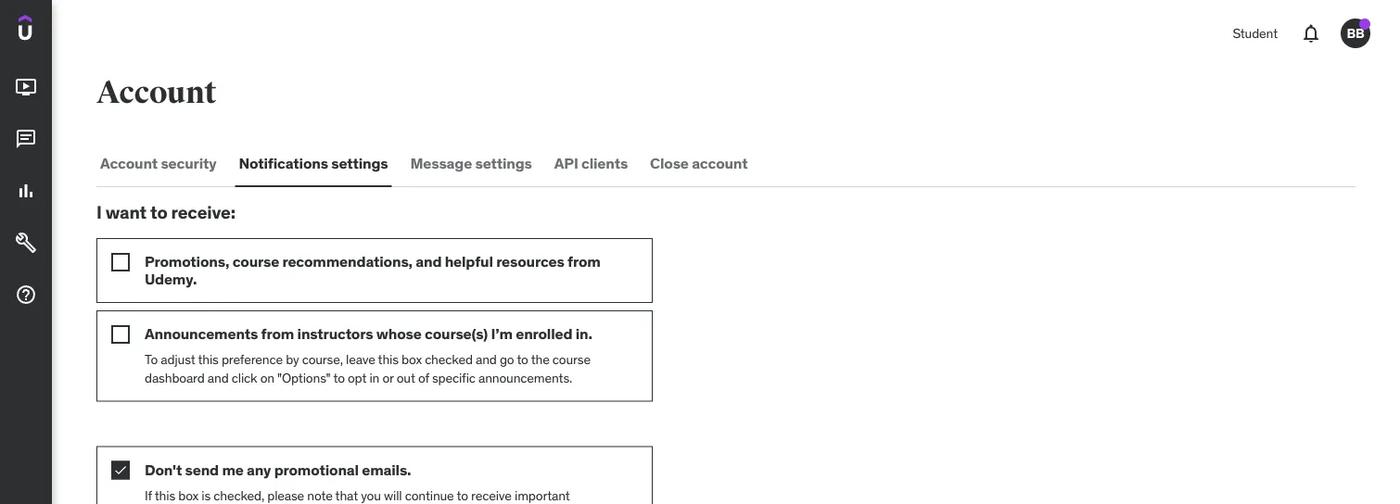 Task type: describe. For each thing, give the bounding box(es) containing it.
1 medium image from the top
[[15, 76, 37, 99]]

recommendations,
[[283, 252, 413, 271]]

1 vertical spatial and
[[476, 352, 497, 368]]

announcements.
[[479, 370, 573, 386]]

notifications
[[239, 153, 328, 172]]

announcements from instructors whose course(s) i'm enrolled in. to adjust this preference by course, leave this box checked and go to the  course dashboard and click on "options" to opt in or out of specific announcements.
[[145, 325, 593, 386]]

on
[[260, 370, 275, 386]]

resources
[[497, 252, 565, 271]]

specific
[[432, 370, 476, 386]]

out
[[397, 370, 415, 386]]

close account button
[[647, 141, 752, 186]]

or
[[383, 370, 394, 386]]

receive
[[471, 487, 512, 504]]

leave
[[346, 352, 375, 368]]

1 horizontal spatial this
[[198, 352, 219, 368]]

2 horizontal spatial this
[[378, 352, 399, 368]]

close account
[[650, 153, 748, 172]]

student link
[[1222, 11, 1290, 56]]

the
[[531, 352, 550, 368]]

important
[[515, 487, 570, 504]]

promotions, course recommendations, and helpful resources from udemy.
[[145, 252, 601, 289]]

i
[[96, 201, 102, 224]]

bb
[[1348, 25, 1365, 41]]

to
[[145, 352, 158, 368]]

to right want
[[150, 201, 168, 224]]

settings for notifications settings
[[331, 153, 388, 172]]

helpful
[[445, 252, 493, 271]]

announcements
[[145, 325, 258, 344]]

preference
[[222, 352, 283, 368]]

opt
[[348, 370, 367, 386]]

"options"
[[278, 370, 331, 386]]

this inside don't send me any promotional emails. if this box is checked, please note that you will continue to receive important
[[155, 487, 175, 504]]

continue
[[405, 487, 454, 504]]

to inside don't send me any promotional emails. if this box is checked, please note that you will continue to receive important
[[457, 487, 468, 504]]

close
[[650, 153, 689, 172]]

student
[[1233, 25, 1279, 41]]

account for account security
[[100, 153, 158, 172]]

enrolled
[[516, 325, 573, 344]]

small image
[[111, 253, 130, 272]]

message settings
[[411, 153, 532, 172]]

don't send me any promotional emails. if this box is checked, please note that you will continue to receive important
[[145, 461, 570, 505]]

bb link
[[1334, 11, 1379, 56]]

you
[[361, 487, 381, 504]]

account security
[[100, 153, 217, 172]]

small image for announcements from instructors whose course(s) i'm enrolled in.
[[111, 326, 130, 344]]

3 medium image from the top
[[15, 284, 37, 306]]

click
[[232, 370, 257, 386]]

instructors
[[297, 325, 373, 344]]

from inside announcements from instructors whose course(s) i'm enrolled in. to adjust this preference by course, leave this box checked and go to the  course dashboard and click on "options" to opt in or out of specific announcements.
[[261, 325, 294, 344]]

course(s)
[[425, 325, 488, 344]]

udemy image
[[19, 15, 103, 47]]

api clients button
[[551, 141, 632, 186]]

of
[[418, 370, 429, 386]]



Task type: locate. For each thing, give the bounding box(es) containing it.
i'm
[[491, 325, 513, 344]]

account up account security
[[96, 73, 217, 112]]

small image left "don't"
[[111, 462, 130, 480]]

course,
[[302, 352, 343, 368]]

1 settings from the left
[[331, 153, 388, 172]]

settings inside 'button'
[[331, 153, 388, 172]]

account
[[96, 73, 217, 112], [100, 153, 158, 172]]

2 medium image from the top
[[15, 180, 37, 202]]

this
[[198, 352, 219, 368], [378, 352, 399, 368], [155, 487, 175, 504]]

1 horizontal spatial and
[[416, 252, 442, 271]]

1 horizontal spatial from
[[568, 252, 601, 271]]

medium image left the i
[[15, 180, 37, 202]]

from up the by
[[261, 325, 294, 344]]

0 horizontal spatial course
[[233, 252, 279, 271]]

box inside don't send me any promotional emails. if this box is checked, please note that you will continue to receive important
[[178, 487, 199, 504]]

to left receive
[[457, 487, 468, 504]]

in.
[[576, 325, 593, 344]]

api clients
[[555, 153, 628, 172]]

0 vertical spatial from
[[568, 252, 601, 271]]

and left helpful
[[416, 252, 442, 271]]

1 horizontal spatial box
[[402, 352, 422, 368]]

api
[[555, 153, 579, 172]]

to
[[150, 201, 168, 224], [517, 352, 529, 368], [333, 370, 345, 386], [457, 487, 468, 504]]

note
[[307, 487, 333, 504]]

course down in. on the left bottom of the page
[[553, 352, 591, 368]]

receive:
[[171, 201, 236, 224]]

will
[[384, 487, 402, 504]]

1 vertical spatial medium image
[[15, 232, 37, 254]]

from right resources
[[568, 252, 601, 271]]

is
[[202, 487, 211, 504]]

box inside announcements from instructors whose course(s) i'm enrolled in. to adjust this preference by course, leave this box checked and go to the  course dashboard and click on "options" to opt in or out of specific announcements.
[[402, 352, 422, 368]]

you have alerts image
[[1360, 19, 1371, 30]]

and left go
[[476, 352, 497, 368]]

2 vertical spatial medium image
[[15, 284, 37, 306]]

0 vertical spatial medium image
[[15, 128, 37, 150]]

0 horizontal spatial box
[[178, 487, 199, 504]]

checked
[[425, 352, 473, 368]]

message settings button
[[407, 141, 536, 186]]

to left "opt"
[[333, 370, 345, 386]]

2 small image from the top
[[111, 462, 130, 480]]

small image down small image
[[111, 326, 130, 344]]

message
[[411, 153, 472, 172]]

2 horizontal spatial and
[[476, 352, 497, 368]]

and left click
[[208, 370, 229, 386]]

small image
[[111, 326, 130, 344], [111, 462, 130, 480]]

don't
[[145, 461, 182, 480]]

notifications settings button
[[235, 141, 392, 186]]

box up out
[[402, 352, 422, 368]]

0 horizontal spatial this
[[155, 487, 175, 504]]

0 vertical spatial small image
[[111, 326, 130, 344]]

this down announcements
[[198, 352, 219, 368]]

notifications settings
[[239, 153, 388, 172]]

this right if
[[155, 487, 175, 504]]

account security button
[[96, 141, 220, 186]]

box
[[402, 352, 422, 368], [178, 487, 199, 504]]

any
[[247, 461, 271, 480]]

go
[[500, 352, 514, 368]]

1 small image from the top
[[111, 326, 130, 344]]

0 vertical spatial account
[[96, 73, 217, 112]]

account for account
[[96, 73, 217, 112]]

and inside the 'promotions, course recommendations, and helpful resources from udemy.'
[[416, 252, 442, 271]]

settings right message
[[475, 153, 532, 172]]

1 vertical spatial box
[[178, 487, 199, 504]]

checked,
[[214, 487, 264, 504]]

medium image down udemy image
[[15, 76, 37, 99]]

2 vertical spatial and
[[208, 370, 229, 386]]

0 vertical spatial and
[[416, 252, 442, 271]]

i want to receive:
[[96, 201, 236, 224]]

1 horizontal spatial course
[[553, 352, 591, 368]]

whose
[[376, 325, 422, 344]]

from inside the 'promotions, course recommendations, and helpful resources from udemy.'
[[568, 252, 601, 271]]

2 settings from the left
[[475, 153, 532, 172]]

udemy.
[[145, 270, 197, 289]]

adjust
[[161, 352, 195, 368]]

1 vertical spatial account
[[100, 153, 158, 172]]

0 vertical spatial course
[[233, 252, 279, 271]]

0 vertical spatial medium image
[[15, 76, 37, 99]]

notifications image
[[1301, 22, 1323, 45]]

in
[[370, 370, 380, 386]]

0 horizontal spatial and
[[208, 370, 229, 386]]

0 vertical spatial box
[[402, 352, 422, 368]]

course
[[233, 252, 279, 271], [553, 352, 591, 368]]

from
[[568, 252, 601, 271], [261, 325, 294, 344]]

settings for message settings
[[475, 153, 532, 172]]

if
[[145, 487, 152, 504]]

1 vertical spatial small image
[[111, 462, 130, 480]]

medium image
[[15, 76, 37, 99], [15, 180, 37, 202]]

course inside announcements from instructors whose course(s) i'm enrolled in. to adjust this preference by course, leave this box checked and go to the  course dashboard and click on "options" to opt in or out of specific announcements.
[[553, 352, 591, 368]]

account
[[692, 153, 748, 172]]

promotions,
[[145, 252, 229, 271]]

to right go
[[517, 352, 529, 368]]

account up want
[[100, 153, 158, 172]]

want
[[106, 201, 147, 224]]

promotional
[[274, 461, 359, 480]]

send
[[185, 461, 219, 480]]

1 vertical spatial course
[[553, 352, 591, 368]]

course right promotions,
[[233, 252, 279, 271]]

0 horizontal spatial from
[[261, 325, 294, 344]]

me
[[222, 461, 244, 480]]

settings
[[331, 153, 388, 172], [475, 153, 532, 172]]

dashboard
[[145, 370, 205, 386]]

1 medium image from the top
[[15, 128, 37, 150]]

1 vertical spatial medium image
[[15, 180, 37, 202]]

emails.
[[362, 461, 411, 480]]

that
[[335, 487, 358, 504]]

please
[[267, 487, 304, 504]]

0 horizontal spatial settings
[[331, 153, 388, 172]]

settings right notifications
[[331, 153, 388, 172]]

and
[[416, 252, 442, 271], [476, 352, 497, 368], [208, 370, 229, 386]]

settings inside button
[[475, 153, 532, 172]]

box left is
[[178, 487, 199, 504]]

account inside "account security" button
[[100, 153, 158, 172]]

by
[[286, 352, 299, 368]]

course inside the 'promotions, course recommendations, and helpful resources from udemy.'
[[233, 252, 279, 271]]

small image for don't send me any promotional emails.
[[111, 462, 130, 480]]

1 horizontal spatial settings
[[475, 153, 532, 172]]

2 medium image from the top
[[15, 232, 37, 254]]

clients
[[582, 153, 628, 172]]

security
[[161, 153, 217, 172]]

1 vertical spatial from
[[261, 325, 294, 344]]

medium image
[[15, 128, 37, 150], [15, 232, 37, 254], [15, 284, 37, 306]]

this up or
[[378, 352, 399, 368]]



Task type: vqa. For each thing, say whether or not it's contained in the screenshot.
Starting at $16.58 per month after trial
no



